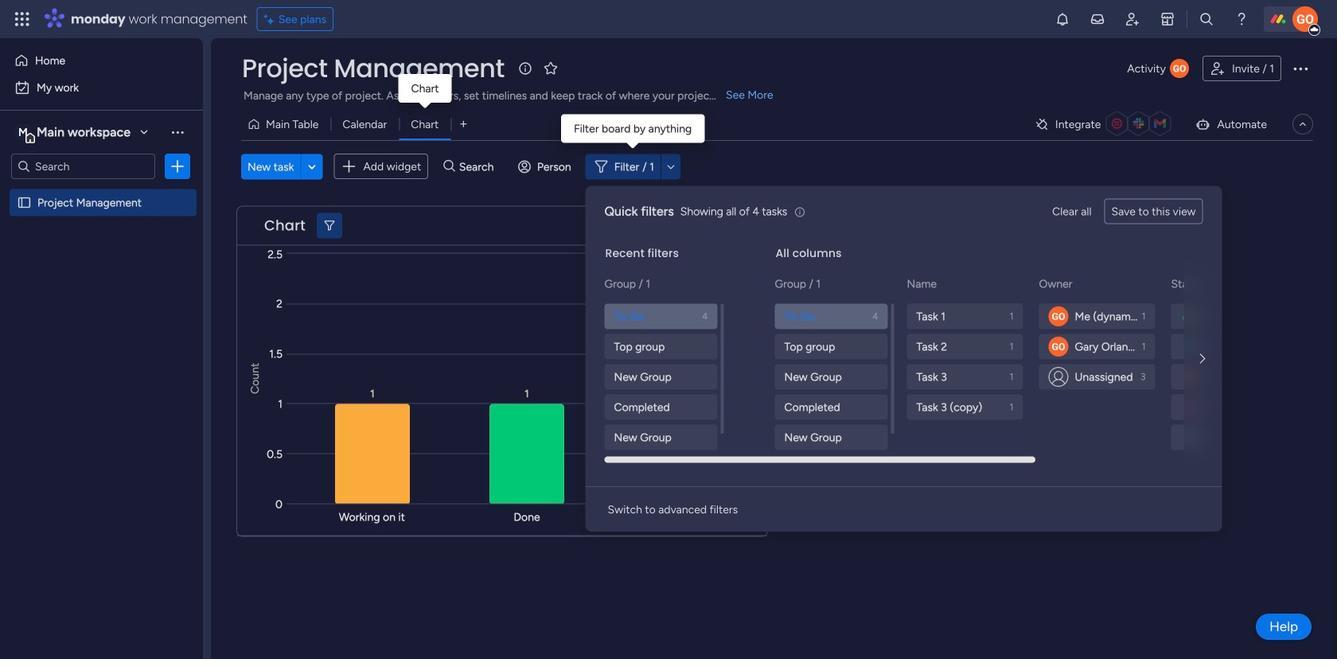 Task type: locate. For each thing, give the bounding box(es) containing it.
group / 1 group
[[605, 304, 721, 450], [775, 304, 892, 450]]

see plans image
[[264, 10, 278, 28]]

1 group / 1 group from the left
[[605, 304, 721, 450]]

public board image
[[17, 195, 32, 210]]

Search field
[[455, 155, 503, 178]]

dialog
[[586, 186, 1338, 532]]

notifications image
[[1055, 11, 1071, 27]]

0 horizontal spatial group / 1 group
[[605, 304, 721, 450]]

workspace image
[[15, 123, 31, 141]]

board activity image
[[1171, 59, 1190, 78]]

owner group
[[1040, 304, 1159, 390]]

status group
[[1172, 304, 1288, 450]]

0 vertical spatial gary orlando image
[[1049, 307, 1069, 327]]

update feed image
[[1090, 11, 1106, 27]]

option
[[10, 48, 194, 73], [10, 75, 194, 100], [0, 188, 203, 192]]

gary orlando image
[[1049, 307, 1069, 327], [1049, 337, 1069, 357]]

workspace selection element
[[15, 123, 133, 143]]

collapse board header image
[[1297, 118, 1310, 131]]

select product image
[[14, 11, 30, 27]]

list box
[[0, 186, 203, 431]]

help image
[[1234, 11, 1250, 27]]

gary orlando image
[[1293, 6, 1319, 32]]

2 gary orlando image from the top
[[1049, 337, 1069, 357]]

None field
[[238, 52, 509, 85], [260, 215, 310, 236], [238, 52, 509, 85], [260, 215, 310, 236]]

1 vertical spatial gary orlando image
[[1049, 337, 1069, 357]]

1 horizontal spatial group / 1 group
[[775, 304, 892, 450]]

arrow down image
[[662, 157, 681, 176]]



Task type: vqa. For each thing, say whether or not it's contained in the screenshot.
stuck
no



Task type: describe. For each thing, give the bounding box(es) containing it.
2 group / 1 group from the left
[[775, 304, 892, 450]]

1 gary orlando image from the top
[[1049, 307, 1069, 327]]

options image
[[1292, 59, 1311, 78]]

v2 search image
[[444, 158, 455, 176]]

add to favorites image
[[543, 60, 559, 76]]

1 vertical spatial option
[[10, 75, 194, 100]]

2 vertical spatial option
[[0, 188, 203, 192]]

workspace options image
[[170, 124, 186, 140]]

show board description image
[[516, 61, 535, 76]]

0 vertical spatial option
[[10, 48, 194, 73]]

options image
[[170, 158, 186, 174]]

Search in workspace field
[[33, 157, 133, 176]]

invite members image
[[1125, 11, 1141, 27]]

name group
[[907, 304, 1027, 420]]

angle down image
[[308, 161, 316, 173]]

add view image
[[460, 118, 467, 130]]

monday marketplace image
[[1160, 11, 1176, 27]]

search everything image
[[1199, 11, 1215, 27]]



